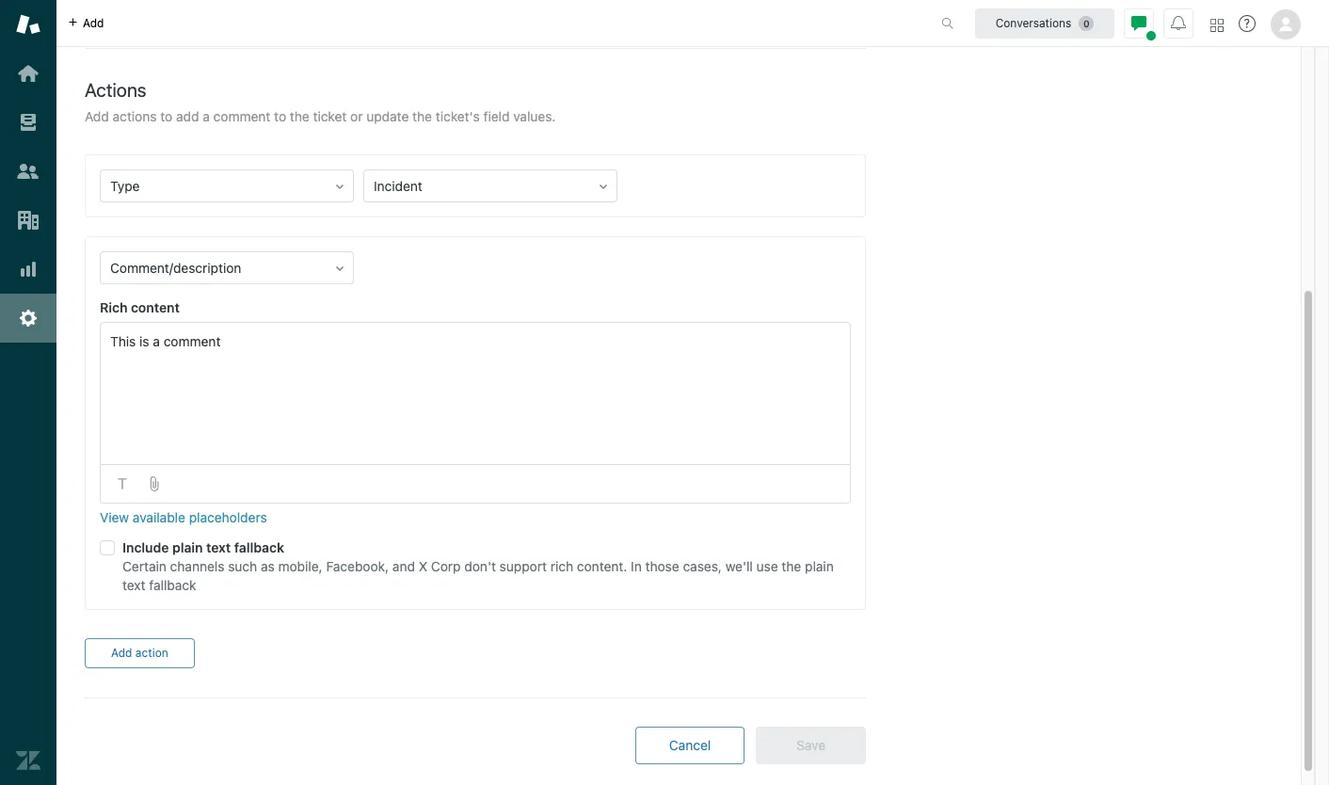 Task type: describe. For each thing, give the bounding box(es) containing it.
zendesk support image
[[16, 12, 40, 37]]

notifications image
[[1171, 16, 1186, 31]]

conversations button
[[975, 8, 1115, 38]]

zendesk image
[[16, 749, 40, 773]]

conversations
[[996, 16, 1072, 30]]

get help image
[[1239, 15, 1256, 32]]

button displays agent's chat status as online. image
[[1132, 16, 1147, 31]]



Task type: locate. For each thing, give the bounding box(es) containing it.
get started image
[[16, 61, 40, 86]]

main element
[[0, 0, 56, 785]]

add
[[83, 16, 104, 30]]

admin image
[[16, 306, 40, 330]]

organizations image
[[16, 208, 40, 233]]

customers image
[[16, 159, 40, 184]]

views image
[[16, 110, 40, 135]]

reporting image
[[16, 257, 40, 282]]

zendesk products image
[[1211, 18, 1224, 32]]

add button
[[56, 0, 115, 46]]



Task type: vqa. For each thing, say whether or not it's contained in the screenshot.
AGO
no



